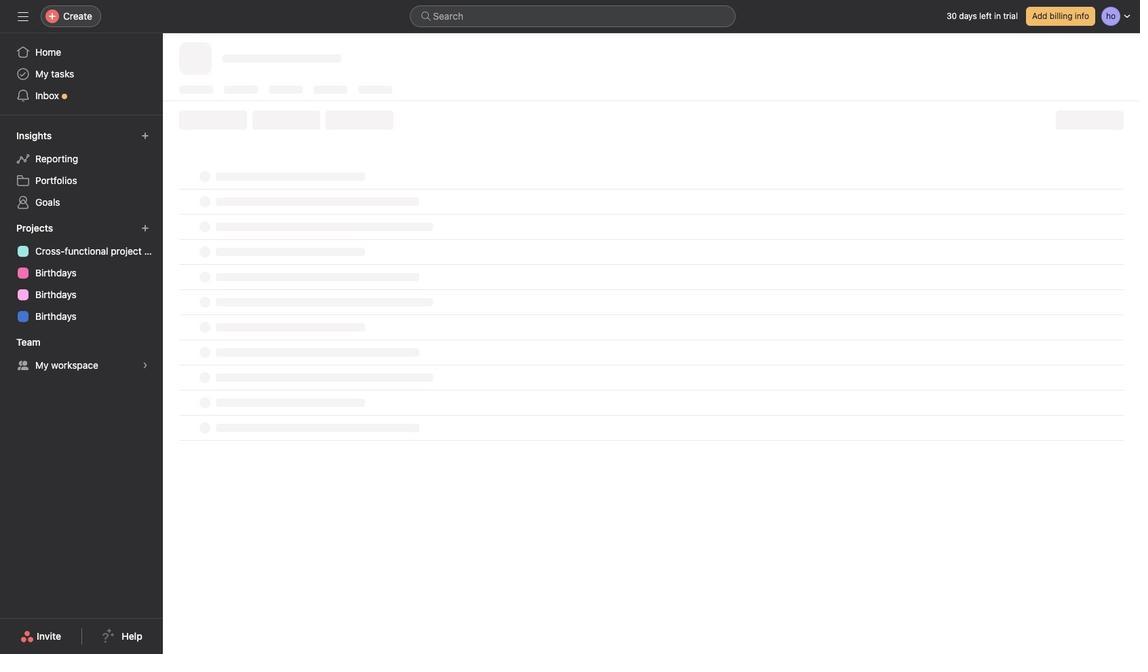 Task type: describe. For each thing, give the bounding box(es) containing it.
teams element
[[0, 330, 163, 379]]

hide sidebar image
[[18, 11, 29, 22]]

new insights image
[[141, 132, 149, 140]]

projects element
[[0, 216, 163, 330]]

see details, my workspace image
[[141, 361, 149, 369]]



Task type: vqa. For each thing, say whether or not it's contained in the screenshot.
'Projects' element
yes



Task type: locate. For each thing, give the bounding box(es) containing it.
list box
[[410, 5, 736, 27]]

insights element
[[0, 124, 163, 216]]

global element
[[0, 33, 163, 115]]

new project or portfolio image
[[141, 224, 149, 232]]



